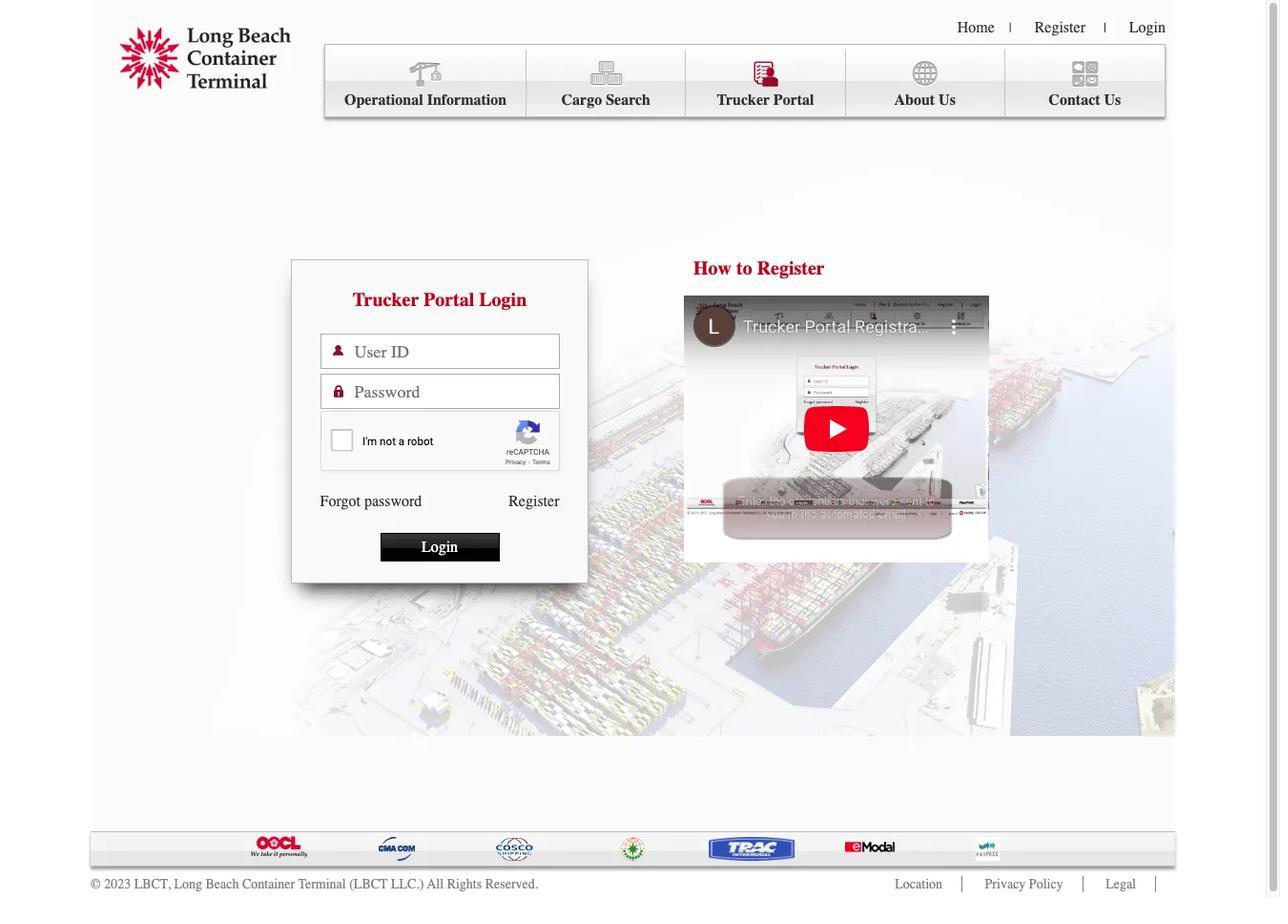 Task type: vqa. For each thing, say whether or not it's contained in the screenshot.
| to the right
yes



Task type: describe. For each thing, give the bounding box(es) containing it.
lbct,
[[134, 877, 171, 893]]

reserved.
[[485, 877, 538, 893]]

2 vertical spatial register
[[509, 493, 560, 511]]

long
[[174, 877, 202, 893]]

password
[[364, 493, 422, 511]]

User ID text field
[[355, 335, 559, 368]]

privacy policy
[[985, 877, 1064, 893]]

llc.)
[[391, 877, 424, 893]]

information
[[427, 92, 507, 109]]

home
[[958, 19, 995, 36]]

©
[[91, 877, 101, 893]]

1 vertical spatial register link
[[509, 493, 560, 511]]

how to register
[[694, 258, 825, 280]]

login for the login link
[[1130, 19, 1166, 36]]

operational
[[344, 92, 423, 109]]

trucker portal login
[[353, 289, 527, 311]]

us for about us
[[939, 92, 956, 109]]

contact us
[[1049, 92, 1122, 109]]

rights
[[447, 877, 482, 893]]

container
[[242, 877, 295, 893]]

1 horizontal spatial register link
[[1035, 19, 1086, 36]]

location link
[[895, 877, 943, 893]]

0 vertical spatial register
[[1035, 19, 1086, 36]]

menu bar containing operational information
[[324, 44, 1166, 117]]

us for contact us
[[1105, 92, 1122, 109]]

contact
[[1049, 92, 1101, 109]]

forgot password
[[320, 493, 422, 511]]

policy
[[1029, 877, 1064, 893]]

cargo search
[[562, 92, 651, 109]]

home link
[[958, 19, 995, 36]]

Password password field
[[355, 375, 559, 408]]

portal for trucker portal
[[774, 92, 814, 109]]

legal link
[[1106, 877, 1137, 893]]

search
[[606, 92, 651, 109]]

beach
[[206, 877, 239, 893]]

about us link
[[846, 50, 1006, 117]]

2023
[[104, 877, 131, 893]]

1 horizontal spatial register
[[757, 258, 825, 280]]

cargo search link
[[527, 50, 686, 117]]

to
[[737, 258, 753, 280]]



Task type: locate. For each thing, give the bounding box(es) containing it.
how
[[694, 258, 732, 280]]

location
[[895, 877, 943, 893]]

login for login button
[[422, 539, 458, 556]]

0 horizontal spatial register link
[[509, 493, 560, 511]]

register
[[1035, 19, 1086, 36], [757, 258, 825, 280], [509, 493, 560, 511]]

1 vertical spatial login
[[479, 289, 527, 311]]

trucker for trucker portal
[[717, 92, 770, 109]]

| right home
[[1009, 20, 1012, 36]]

2 | from the left
[[1104, 20, 1107, 36]]

login up contact us link
[[1130, 19, 1166, 36]]

about
[[895, 92, 935, 109]]

contact us link
[[1006, 50, 1165, 117]]

forgot
[[320, 493, 361, 511]]

login link
[[1130, 19, 1166, 36]]

portal
[[774, 92, 814, 109], [424, 289, 475, 311]]

privacy
[[985, 877, 1026, 893]]

about us
[[895, 92, 956, 109]]

register link
[[1035, 19, 1086, 36], [509, 493, 560, 511]]

login up user id text box on the left top
[[479, 289, 527, 311]]

login inside login button
[[422, 539, 458, 556]]

0 horizontal spatial portal
[[424, 289, 475, 311]]

2 horizontal spatial register
[[1035, 19, 1086, 36]]

1 | from the left
[[1009, 20, 1012, 36]]

trucker
[[717, 92, 770, 109], [353, 289, 419, 311]]

1 horizontal spatial |
[[1104, 20, 1107, 36]]

login
[[1130, 19, 1166, 36], [479, 289, 527, 311], [422, 539, 458, 556]]

0 horizontal spatial login
[[422, 539, 458, 556]]

operational information
[[344, 92, 507, 109]]

1 vertical spatial register
[[757, 258, 825, 280]]

2 horizontal spatial login
[[1130, 19, 1166, 36]]

1 horizontal spatial trucker
[[717, 92, 770, 109]]

© 2023 lbct, long beach container terminal (lbct llc.) all rights reserved.
[[91, 877, 538, 893]]

privacy policy link
[[985, 877, 1064, 893]]

0 horizontal spatial register
[[509, 493, 560, 511]]

|
[[1009, 20, 1012, 36], [1104, 20, 1107, 36]]

portal for trucker portal login
[[424, 289, 475, 311]]

1 vertical spatial portal
[[424, 289, 475, 311]]

login down password
[[422, 539, 458, 556]]

0 horizontal spatial us
[[939, 92, 956, 109]]

cargo
[[562, 92, 602, 109]]

1 vertical spatial trucker
[[353, 289, 419, 311]]

all
[[427, 877, 444, 893]]

2 us from the left
[[1105, 92, 1122, 109]]

0 vertical spatial register link
[[1035, 19, 1086, 36]]

us inside contact us link
[[1105, 92, 1122, 109]]

login button
[[380, 533, 500, 562]]

0 horizontal spatial trucker
[[353, 289, 419, 311]]

us right about
[[939, 92, 956, 109]]

2 vertical spatial login
[[422, 539, 458, 556]]

0 vertical spatial trucker
[[717, 92, 770, 109]]

1 horizontal spatial portal
[[774, 92, 814, 109]]

0 horizontal spatial |
[[1009, 20, 1012, 36]]

us right contact
[[1105, 92, 1122, 109]]

trucker for trucker portal login
[[353, 289, 419, 311]]

operational information link
[[325, 50, 527, 117]]

(lbct
[[349, 877, 388, 893]]

us
[[939, 92, 956, 109], [1105, 92, 1122, 109]]

trucker portal link
[[686, 50, 846, 117]]

menu bar
[[324, 44, 1166, 117]]

0 vertical spatial login
[[1130, 19, 1166, 36]]

trucker portal
[[717, 92, 814, 109]]

forgot password link
[[320, 493, 422, 511]]

1 horizontal spatial us
[[1105, 92, 1122, 109]]

legal
[[1106, 877, 1137, 893]]

terminal
[[298, 877, 346, 893]]

1 horizontal spatial login
[[479, 289, 527, 311]]

0 vertical spatial portal
[[774, 92, 814, 109]]

| left the login link
[[1104, 20, 1107, 36]]

1 us from the left
[[939, 92, 956, 109]]

us inside about us link
[[939, 92, 956, 109]]



